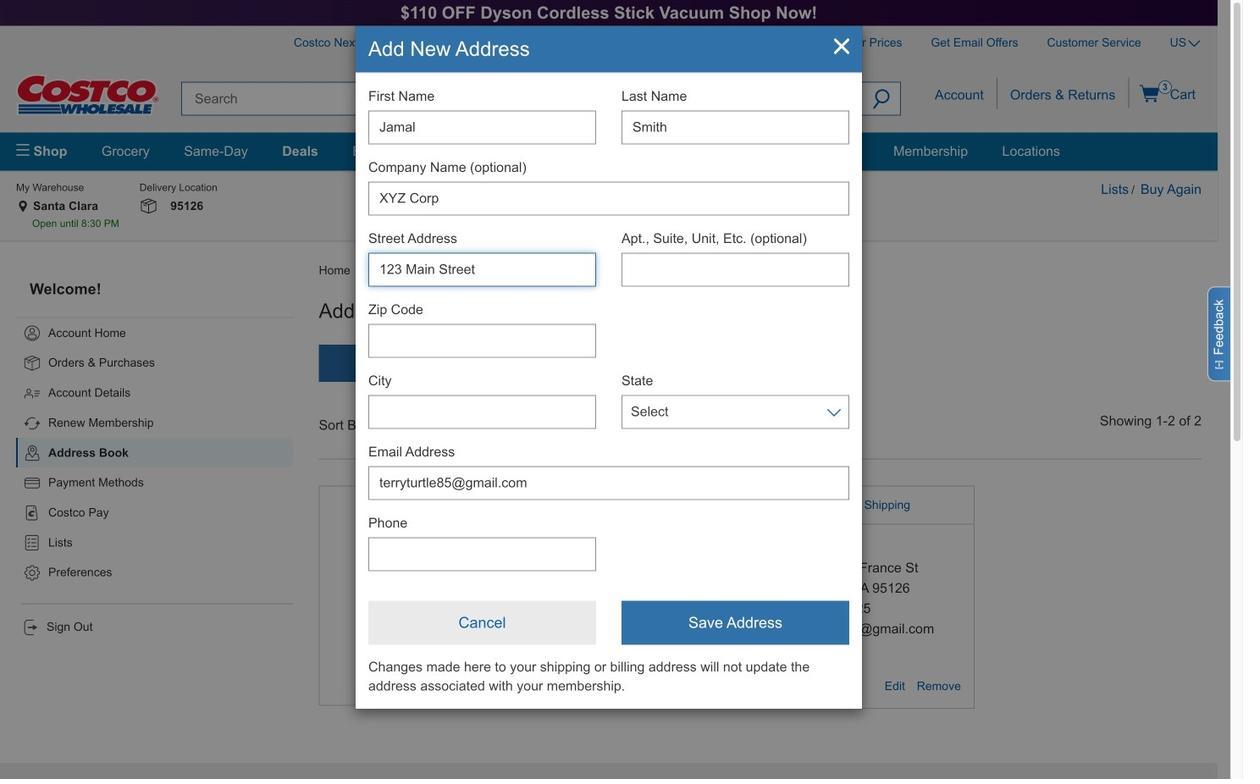 Task type: vqa. For each thing, say whether or not it's contained in the screenshot.
3 Image
no



Task type: locate. For each thing, give the bounding box(es) containing it.
None telephone field
[[368, 537, 596, 571]]

Search text field
[[181, 82, 863, 116], [181, 82, 863, 116]]

None text field
[[368, 395, 596, 429]]

patient address navigation tab list
[[319, 344, 748, 382]]

None text field
[[368, 110, 596, 144], [622, 110, 849, 144], [368, 181, 849, 215], [368, 253, 596, 286], [622, 253, 849, 286], [368, 324, 596, 358], [368, 466, 849, 500], [368, 110, 596, 144], [622, 110, 849, 144], [368, 181, 849, 215], [368, 253, 596, 286], [622, 253, 849, 286], [368, 324, 596, 358], [368, 466, 849, 500]]

signout image
[[21, 618, 40, 637]]



Task type: describe. For each thing, give the bounding box(es) containing it.
search image
[[873, 90, 890, 112]]

close image
[[834, 39, 849, 56]]

costco us homepage image
[[16, 74, 160, 116]]

main element
[[16, 133, 1202, 171]]



